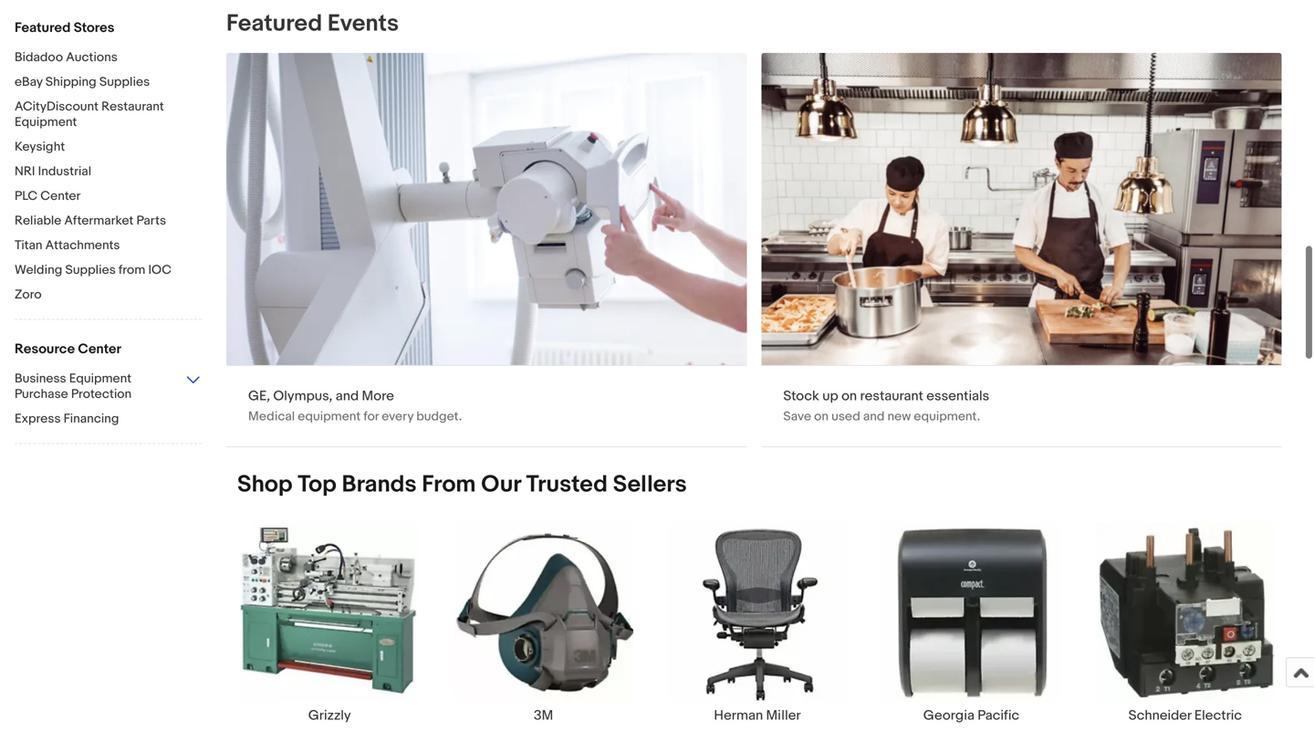 Task type: vqa. For each thing, say whether or not it's contained in the screenshot.
leftmost You
no



Task type: locate. For each thing, give the bounding box(es) containing it.
zoro
[[15, 287, 42, 303]]

stock
[[784, 388, 820, 404]]

on
[[842, 388, 857, 404], [814, 409, 829, 424]]

georgia
[[924, 707, 975, 724]]

supplies up restaurant
[[99, 74, 150, 90]]

essentials
[[927, 388, 990, 404]]

brands
[[342, 471, 417, 499]]

equipment up financing
[[69, 371, 132, 387]]

ge, olympus, and more medical equipment for every budget.
[[248, 388, 462, 424]]

nri industrial link
[[15, 164, 202, 181]]

equipment inside bidadoo auctions ebay shipping supplies acitydiscount restaurant equipment keysight nri industrial plc center reliable aftermarket parts titan attachments welding supplies from ioc zoro
[[15, 115, 77, 130]]

plc center link
[[15, 189, 202, 206]]

titan
[[15, 238, 43, 253]]

0 vertical spatial center
[[40, 189, 81, 204]]

0 horizontal spatial on
[[814, 409, 829, 424]]

1 horizontal spatial featured
[[226, 9, 322, 38]]

more
[[362, 388, 394, 404]]

resource center
[[15, 341, 121, 357]]

0 horizontal spatial and
[[336, 388, 359, 404]]

reliable
[[15, 213, 61, 229]]

save
[[784, 409, 812, 424]]

center down the industrial
[[40, 189, 81, 204]]

on right up
[[842, 388, 857, 404]]

titan attachments link
[[15, 238, 202, 255]]

0 vertical spatial equipment
[[15, 115, 77, 130]]

restaurant
[[101, 99, 164, 115]]

None text field
[[226, 53, 747, 446]]

1 vertical spatial equipment
[[69, 371, 132, 387]]

1 horizontal spatial and
[[863, 409, 885, 424]]

featured up bidadoo
[[15, 20, 71, 36]]

electric
[[1195, 707, 1242, 724]]

center up business equipment purchase protection dropdown button
[[78, 341, 121, 357]]

0 horizontal spatial featured
[[15, 20, 71, 36]]

none text field containing ge, olympus, and more
[[226, 53, 747, 446]]

equipment
[[15, 115, 77, 130], [69, 371, 132, 387]]

sellers
[[613, 471, 687, 499]]

equipment up keysight
[[15, 115, 77, 130]]

featured
[[226, 9, 322, 38], [15, 20, 71, 36]]

featured stores
[[15, 20, 114, 36]]

bidadoo auctions link
[[15, 50, 202, 67]]

list
[[215, 521, 1300, 742]]

shop
[[237, 471, 293, 499]]

featured events
[[226, 9, 399, 38]]

attachments
[[45, 238, 120, 253]]

welding
[[15, 262, 62, 278]]

bidadoo auctions ebay shipping supplies acitydiscount restaurant equipment keysight nri industrial plc center reliable aftermarket parts titan attachments welding supplies from ioc zoro
[[15, 50, 172, 303]]

and inside stock up on restaurant essentials save on used and new equipment.
[[863, 409, 885, 424]]

1 vertical spatial and
[[863, 409, 885, 424]]

featured left the events
[[226, 9, 322, 38]]

None text field
[[762, 53, 1282, 446]]

supplies
[[99, 74, 150, 90], [65, 262, 116, 278]]

auctions
[[66, 50, 118, 65]]

herman miller
[[714, 707, 801, 724]]

center inside bidadoo auctions ebay shipping supplies acitydiscount restaurant equipment keysight nri industrial plc center reliable aftermarket parts titan attachments welding supplies from ioc zoro
[[40, 189, 81, 204]]

schneider electric link
[[1079, 521, 1293, 724]]

and
[[336, 388, 359, 404], [863, 409, 885, 424]]

featured for featured stores
[[15, 20, 71, 36]]

stock up on restaurant essentials save on used and new equipment.
[[784, 388, 990, 424]]

featured for featured events
[[226, 9, 322, 38]]

every
[[382, 409, 414, 424]]

ebay
[[15, 74, 43, 90]]

express
[[15, 411, 61, 427]]

on down up
[[814, 409, 829, 424]]

shop top brands from our trusted sellers
[[237, 471, 687, 499]]

and left new
[[863, 409, 885, 424]]

equipment
[[298, 409, 361, 424]]

supplies down attachments
[[65, 262, 116, 278]]

financing
[[64, 411, 119, 427]]

1 vertical spatial supplies
[[65, 262, 116, 278]]

ge,
[[248, 388, 270, 404]]

and up the 'equipment'
[[336, 388, 359, 404]]

0 vertical spatial and
[[336, 388, 359, 404]]

zoro link
[[15, 287, 202, 304]]

trusted
[[526, 471, 608, 499]]

0 vertical spatial on
[[842, 388, 857, 404]]

keysight link
[[15, 139, 202, 157]]

ioc
[[148, 262, 172, 278]]

center
[[40, 189, 81, 204], [78, 341, 121, 357]]



Task type: describe. For each thing, give the bounding box(es) containing it.
acitydiscount restaurant equipment link
[[15, 99, 202, 132]]

reliable aftermarket parts link
[[15, 213, 202, 230]]

industrial
[[38, 164, 91, 179]]

restaurant
[[860, 388, 924, 404]]

welding supplies from ioc link
[[15, 262, 202, 280]]

nri
[[15, 164, 35, 179]]

from
[[422, 471, 476, 499]]

miller
[[766, 707, 801, 724]]

new
[[888, 409, 911, 424]]

georgia pacific link
[[865, 521, 1079, 724]]

herman
[[714, 707, 763, 724]]

none text field containing stock up on restaurant essentials
[[762, 53, 1282, 446]]

budget.
[[416, 409, 462, 424]]

for
[[364, 409, 379, 424]]

georgia pacific
[[924, 707, 1020, 724]]

herman miller link
[[651, 521, 865, 724]]

business equipment purchase protection express financing
[[15, 371, 132, 427]]

plc
[[15, 189, 38, 204]]

parts
[[136, 213, 166, 229]]

from
[[119, 262, 145, 278]]

olympus,
[[273, 388, 333, 404]]

business equipment purchase protection button
[[15, 371, 202, 404]]

schneider
[[1129, 707, 1192, 724]]

our
[[481, 471, 521, 499]]

pacific
[[978, 707, 1020, 724]]

1 vertical spatial center
[[78, 341, 121, 357]]

list containing grizzly
[[215, 521, 1300, 742]]

3m
[[534, 707, 553, 724]]

protection
[[71, 387, 132, 402]]

3m link
[[437, 521, 651, 724]]

keysight
[[15, 139, 65, 155]]

1 horizontal spatial on
[[842, 388, 857, 404]]

grizzly
[[308, 707, 351, 724]]

top
[[298, 471, 337, 499]]

express financing link
[[15, 411, 202, 429]]

purchase
[[15, 387, 68, 402]]

1 vertical spatial on
[[814, 409, 829, 424]]

equipment.
[[914, 409, 981, 424]]

ebay shipping supplies link
[[15, 74, 202, 92]]

shipping
[[45, 74, 97, 90]]

medical
[[248, 409, 295, 424]]

bidadoo
[[15, 50, 63, 65]]

up
[[823, 388, 839, 404]]

aftermarket
[[64, 213, 134, 229]]

business
[[15, 371, 66, 387]]

grizzly link
[[223, 521, 437, 724]]

stores
[[74, 20, 114, 36]]

and inside ge, olympus, and more medical equipment for every budget.
[[336, 388, 359, 404]]

resource
[[15, 341, 75, 357]]

events
[[328, 9, 399, 38]]

0 vertical spatial supplies
[[99, 74, 150, 90]]

used
[[832, 409, 861, 424]]

schneider electric
[[1129, 707, 1242, 724]]

acitydiscount
[[15, 99, 99, 115]]

equipment inside 'business equipment purchase protection express financing'
[[69, 371, 132, 387]]



